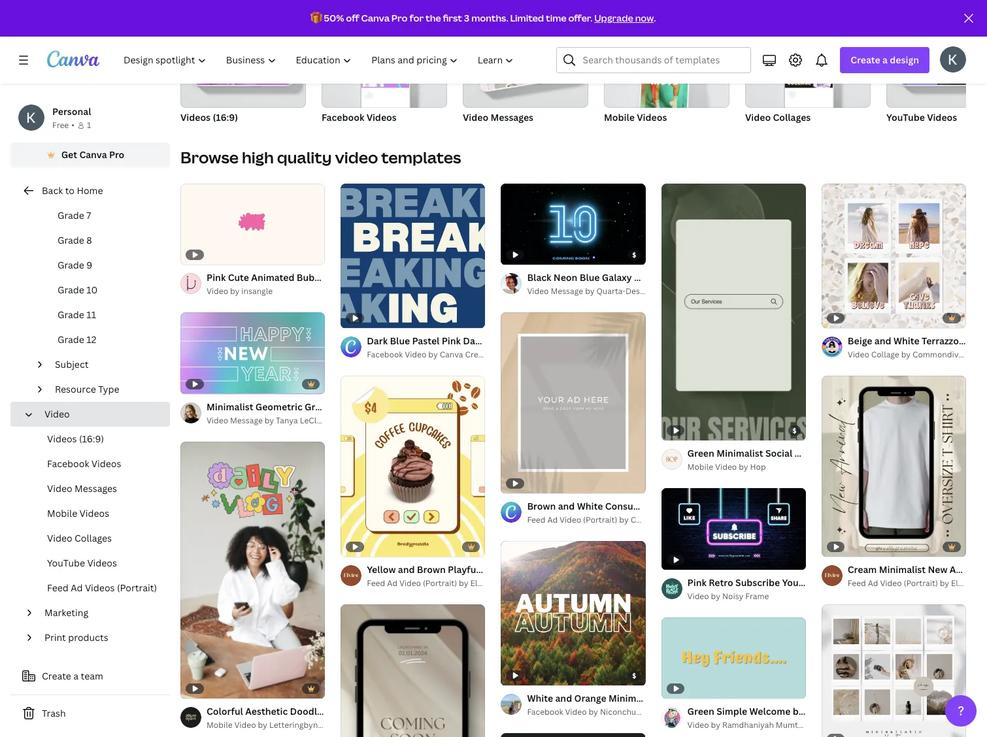 Task type: vqa. For each thing, say whether or not it's contained in the screenshot.
Page 1 / 1 at the right bottom
no



Task type: describe. For each thing, give the bounding box(es) containing it.
a for team
[[73, 671, 79, 683]]

frame
[[746, 591, 770, 602]]

the
[[426, 12, 441, 24]]

grade 12
[[58, 334, 96, 346]]

get
[[61, 149, 77, 161]]

resource
[[55, 383, 96, 396]]

commondiva
[[913, 349, 964, 361]]

trash
[[42, 708, 66, 720]]

•
[[71, 120, 75, 131]]

video by noisy frame link
[[688, 591, 807, 604]]

$ for hop
[[793, 427, 798, 436]]

grade for grade 8
[[58, 234, 84, 247]]

0 horizontal spatial videos (16:9)
[[47, 433, 104, 446]]

mobile videos link for bottom videos (16:9) link
[[21, 502, 170, 527]]

templates
[[382, 147, 462, 168]]

niconchuk
[[601, 707, 641, 718]]

create for create a team
[[42, 671, 71, 683]]

(portrait) for feed ad video (portrait) by elvire stu
[[904, 578, 939, 589]]

upgrade now button
[[595, 12, 654, 24]]

swell
[[345, 415, 365, 426]]

print
[[44, 632, 66, 644]]

grade 11 link
[[31, 303, 170, 328]]

grade 10 link
[[31, 278, 170, 303]]

grade for grade 11
[[58, 309, 84, 321]]

11
[[87, 309, 96, 321]]

0 vertical spatial youtube videos
[[887, 111, 958, 124]]

mobile videos link for topmost videos (16:9) link
[[605, 14, 730, 126]]

design
[[626, 286, 652, 297]]

print products link
[[39, 626, 162, 651]]

collage
[[872, 349, 900, 361]]

video inside feed ad video (portrait) by elvire stu link
[[881, 578, 903, 589]]

letteringbynica
[[269, 720, 329, 731]]

video inside feed ad video (portrait) by canva creative studio link
[[560, 515, 582, 526]]

by inside video message by tanya leclair - so swell studio 'link'
[[265, 415, 274, 426]]

pro inside button
[[109, 149, 125, 161]]

grade 11
[[58, 309, 96, 321]]

orange
[[575, 693, 607, 705]]

7
[[87, 209, 91, 222]]

subject button
[[50, 353, 162, 377]]

video messages link for mobile videos link associated with topmost videos (16:9) link
[[463, 14, 589, 126]]

0 horizontal spatial video collages
[[47, 533, 112, 545]]

team
[[81, 671, 103, 683]]

0 vertical spatial video messages
[[463, 111, 534, 124]]

video message by tanya leclair - so swell studio link
[[207, 415, 392, 428]]

grade 9
[[58, 259, 92, 272]]

grade 7 link
[[31, 203, 170, 228]]

pink retro subscribe youtube video link
[[688, 576, 848, 591]]

grade for grade 9
[[58, 259, 84, 272]]

0 vertical spatial mobile videos
[[605, 111, 668, 124]]

grade 8
[[58, 234, 92, 247]]

grade for grade 7
[[58, 209, 84, 222]]

elvire for stu
[[952, 578, 973, 589]]

1 horizontal spatial messages
[[491, 111, 534, 124]]

get canva pro
[[61, 149, 125, 161]]

by inside video by ramdhaniyah mumtazah's link
[[712, 720, 721, 732]]

facebook video by canva creative studio
[[367, 349, 524, 361]]

type
[[98, 383, 119, 396]]

ad for feed ad video (portrait) by elvire studio
[[387, 578, 398, 589]]

kendall parks image
[[941, 46, 967, 73]]

video inside video by insangle link
[[207, 286, 228, 297]]

0 vertical spatial (16:9)
[[213, 111, 238, 124]]

9
[[87, 259, 92, 272]]

by inside pink retro subscribe youtube video video by noisy frame
[[712, 591, 721, 602]]

design
[[891, 54, 920, 66]]

studio inside video message by tanya leclair - so swell studio 'link'
[[367, 415, 392, 426]]

video message by tanya leclair - so swell studio
[[207, 415, 392, 426]]

feed ad video (portrait) by elvire studio
[[367, 578, 519, 589]]

studio inside the facebook video by canva creative studio link
[[499, 349, 524, 361]]

🎁
[[310, 12, 322, 24]]

🎁 50% off canva pro for the first 3 months. limited time offer. upgrade now .
[[310, 12, 656, 24]]

pink
[[688, 577, 707, 589]]

subscribe
[[736, 577, 781, 589]]

1 vertical spatial youtube
[[47, 557, 85, 570]]

by inside feed ad video (portrait) by elvire studio link
[[459, 578, 469, 589]]

grade 10
[[58, 284, 98, 296]]

resource type button
[[50, 377, 162, 402]]

trash link
[[10, 701, 170, 728]]

noisy
[[723, 591, 744, 602]]

personal
[[52, 105, 91, 118]]

browse
[[181, 147, 239, 168]]

white and orange minimalist fall facebook video facebook video by niconchuk julia
[[528, 693, 746, 718]]

quarta-
[[597, 286, 626, 297]]

video inside video by ramdhaniyah mumtazah's link
[[688, 720, 710, 732]]

by inside video message by quarta-design link
[[586, 286, 595, 297]]

a for design
[[883, 54, 888, 66]]

video collage by commondiva | creat link
[[848, 349, 988, 362]]

creat
[[970, 349, 988, 361]]

quality
[[277, 147, 332, 168]]

video inside video collage by commondiva | creat link
[[848, 349, 870, 361]]

resource type
[[55, 383, 119, 396]]

mobile video by hop link
[[688, 461, 807, 474]]

by inside feed ad video (portrait) by canva creative studio link
[[620, 515, 629, 526]]

pink retro subscribe youtube video video by noisy frame
[[688, 577, 848, 602]]

mobile video by letteringbynica
[[207, 720, 329, 731]]

video inside feed ad video (portrait) by elvire studio link
[[400, 578, 421, 589]]

by inside video collage by commondiva | creat link
[[902, 349, 911, 361]]

fall
[[658, 693, 674, 705]]

feed ad video (portrait) by elvire stu link
[[848, 578, 988, 591]]

leclair
[[300, 415, 327, 426]]

grade 7
[[58, 209, 91, 222]]

now
[[636, 12, 654, 24]]

video by ramdhaniyah mumtazah's
[[688, 720, 822, 732]]

high
[[242, 147, 274, 168]]

mumtazah's
[[776, 720, 822, 732]]

back to home
[[42, 184, 103, 197]]

50%
[[324, 12, 344, 24]]

create a team button
[[10, 664, 170, 690]]

create a team
[[42, 671, 103, 683]]

by inside white and orange minimalist fall facebook video facebook video by niconchuk julia
[[589, 707, 599, 718]]

white and orange minimalist fall facebook video link
[[528, 692, 746, 707]]

12
[[87, 334, 96, 346]]

10
[[87, 284, 98, 296]]

create for create a design
[[851, 54, 881, 66]]

feed ad video (portrait) by elvire studio link
[[367, 578, 519, 591]]

Search search field
[[583, 48, 743, 73]]

stu
[[975, 578, 988, 589]]

free
[[52, 120, 69, 131]]

home
[[77, 184, 103, 197]]

0 vertical spatial collages
[[774, 111, 811, 124]]



Task type: locate. For each thing, give the bounding box(es) containing it.
3
[[464, 12, 470, 24]]

a inside button
[[73, 671, 79, 683]]

grade 12 link
[[31, 328, 170, 353]]

1 horizontal spatial video collages
[[746, 111, 811, 124]]

so
[[333, 415, 343, 426]]

youtube videos link for video collages link related to mobile videos link associated with bottom videos (16:9) link
[[21, 552, 170, 576]]

video image
[[181, 14, 306, 108], [201, 37, 286, 85]]

facebook videos link for "video messages" link corresponding to mobile videos link associated with bottom videos (16:9) link
[[21, 452, 170, 477]]

julia
[[643, 707, 660, 718]]

video message by quarta-design link
[[528, 286, 652, 299]]

0 vertical spatial message
[[551, 286, 584, 297]]

(16:9) down resource type
[[79, 433, 104, 446]]

0 horizontal spatial collages
[[75, 533, 112, 545]]

1 vertical spatial facebook videos
[[47, 458, 121, 470]]

0 vertical spatial facebook videos
[[322, 111, 397, 124]]

1 horizontal spatial youtube
[[887, 111, 926, 124]]

by inside video by insangle link
[[230, 286, 240, 297]]

$ up minimalist
[[633, 672, 637, 681]]

mobile video by hop
[[688, 462, 767, 473]]

create left design
[[851, 54, 881, 66]]

facebook videos
[[322, 111, 397, 124], [47, 458, 121, 470]]

$ for quarta-
[[633, 251, 637, 260]]

grade left 11
[[58, 309, 84, 321]]

1 horizontal spatial create
[[851, 54, 881, 66]]

mobile video image
[[605, 14, 730, 108], [641, 26, 691, 116]]

and
[[556, 693, 573, 705]]

grade left 10
[[58, 284, 84, 296]]

ad for feed ad videos (portrait)
[[71, 582, 83, 595]]

video by insangle link
[[207, 286, 325, 299]]

0 horizontal spatial facebook videos link
[[21, 452, 170, 477]]

feed for feed ad videos (portrait)
[[47, 582, 69, 595]]

elvire for studio
[[471, 578, 492, 589]]

1 vertical spatial video messages
[[47, 483, 117, 495]]

(portrait) inside feed ad videos (portrait) link
[[117, 582, 157, 595]]

0 vertical spatial video collages link
[[746, 14, 871, 126]]

message for quarta-
[[551, 286, 584, 297]]

1 vertical spatial mobile videos link
[[21, 502, 170, 527]]

facebook
[[322, 111, 365, 124], [367, 349, 403, 361], [47, 458, 89, 470], [676, 693, 719, 705], [528, 707, 564, 718]]

0 horizontal spatial video messages
[[47, 483, 117, 495]]

1 horizontal spatial message
[[551, 286, 584, 297]]

0 vertical spatial videos (16:9)
[[181, 111, 238, 124]]

(portrait)
[[584, 515, 618, 526], [423, 578, 457, 589], [904, 578, 939, 589], [117, 582, 157, 595]]

1 vertical spatial youtube videos link
[[21, 552, 170, 576]]

1 horizontal spatial video messages
[[463, 111, 534, 124]]

1 horizontal spatial youtube videos link
[[887, 14, 988, 126]]

free •
[[52, 120, 75, 131]]

feed ad video (portrait) by canva creative studio
[[528, 515, 715, 526]]

$ up design
[[633, 251, 637, 260]]

message left quarta-
[[551, 286, 584, 297]]

top level navigation element
[[115, 47, 526, 73]]

1 grade from the top
[[58, 209, 84, 222]]

0 vertical spatial creative
[[465, 349, 497, 361]]

create left 'team'
[[42, 671, 71, 683]]

0 horizontal spatial a
[[73, 671, 79, 683]]

1 horizontal spatial collages
[[774, 111, 811, 124]]

1 horizontal spatial videos (16:9)
[[181, 111, 238, 124]]

feed for feed ad video (portrait) by elvire stu
[[848, 578, 867, 589]]

(portrait) for feed ad videos (portrait)
[[117, 582, 157, 595]]

video
[[335, 147, 378, 168]]

grade left 8
[[58, 234, 84, 247]]

hop
[[751, 462, 767, 473]]

1 vertical spatial video messages link
[[21, 477, 170, 502]]

6 grade from the top
[[58, 334, 84, 346]]

by inside mobile video by hop link
[[739, 462, 749, 473]]

0 horizontal spatial message
[[230, 415, 263, 426]]

white
[[528, 693, 554, 705]]

1 horizontal spatial creative
[[657, 515, 688, 526]]

grade for grade 12
[[58, 334, 84, 346]]

0 horizontal spatial (16:9)
[[79, 433, 104, 446]]

1 horizontal spatial pro
[[392, 12, 408, 24]]

ad for feed ad video (portrait) by canva creative studio
[[548, 515, 558, 526]]

1 horizontal spatial elvire
[[952, 578, 973, 589]]

grade 8 link
[[31, 228, 170, 253]]

1 horizontal spatial youtube videos
[[887, 111, 958, 124]]

youtube videos down design
[[887, 111, 958, 124]]

1 vertical spatial messages
[[75, 483, 117, 495]]

0 horizontal spatial video messages link
[[21, 477, 170, 502]]

tanya
[[276, 415, 298, 426]]

youtube
[[783, 577, 820, 589]]

video collages link for mobile videos link associated with bottom videos (16:9) link
[[21, 527, 170, 552]]

0 horizontal spatial video collages link
[[21, 527, 170, 552]]

1 horizontal spatial (16:9)
[[213, 111, 238, 124]]

feed for feed ad video (portrait) by elvire studio
[[367, 578, 386, 589]]

video inside mobile video by hop link
[[716, 462, 737, 473]]

marketing
[[44, 607, 88, 620]]

0 horizontal spatial facebook videos
[[47, 458, 121, 470]]

to
[[65, 184, 75, 197]]

0 vertical spatial videos (16:9) link
[[181, 14, 306, 126]]

0 vertical spatial pro
[[392, 12, 408, 24]]

1 vertical spatial youtube videos
[[47, 557, 117, 570]]

0 vertical spatial youtube videos link
[[887, 14, 988, 126]]

a left 'team'
[[73, 671, 79, 683]]

|
[[966, 349, 968, 361]]

message inside 'link'
[[230, 415, 263, 426]]

video by ramdhaniyah mumtazah's link
[[688, 720, 822, 733]]

message left tanya
[[230, 415, 263, 426]]

get canva pro button
[[10, 143, 170, 167]]

video messages link for mobile videos link associated with bottom videos (16:9) link
[[21, 477, 170, 502]]

-
[[328, 415, 331, 426]]

video collage image
[[746, 14, 871, 108], [786, 39, 833, 88]]

feed ad videos (portrait)
[[47, 582, 157, 595]]

video messages
[[463, 111, 534, 124], [47, 483, 117, 495]]

message for tanya
[[230, 415, 263, 426]]

5 grade from the top
[[58, 309, 84, 321]]

1 vertical spatial (16:9)
[[79, 433, 104, 446]]

feed ad video (portrait) by canva creative studio link
[[528, 514, 715, 527]]

off
[[346, 12, 360, 24]]

video collages link for mobile videos link associated with topmost videos (16:9) link
[[746, 14, 871, 126]]

offer.
[[569, 12, 593, 24]]

feed
[[528, 515, 546, 526], [367, 578, 386, 589], [848, 578, 867, 589], [47, 582, 69, 595]]

elvire
[[471, 578, 492, 589], [952, 578, 973, 589]]

by inside the facebook video by canva creative studio link
[[429, 349, 438, 361]]

0 horizontal spatial mobile videos
[[47, 508, 109, 520]]

a inside dropdown button
[[883, 54, 888, 66]]

mobile
[[605, 111, 635, 124], [688, 462, 714, 473], [47, 508, 77, 520], [207, 720, 233, 731]]

minimalist
[[609, 693, 656, 705]]

2 grade from the top
[[58, 234, 84, 247]]

1 horizontal spatial facebook videos link
[[322, 14, 448, 126]]

grade left 12
[[58, 334, 84, 346]]

0 horizontal spatial create
[[42, 671, 71, 683]]

.
[[654, 12, 656, 24]]

print products
[[44, 632, 108, 644]]

youtube up feed ad videos (portrait) link
[[47, 557, 85, 570]]

video message by quarta-design
[[528, 286, 652, 297]]

pro left for
[[392, 12, 408, 24]]

1 elvire from the left
[[471, 578, 492, 589]]

by inside feed ad video (portrait) by elvire stu link
[[941, 578, 950, 589]]

1 vertical spatial collages
[[75, 533, 112, 545]]

create inside dropdown button
[[851, 54, 881, 66]]

(portrait) for feed ad video (portrait) by elvire studio
[[423, 578, 457, 589]]

1 vertical spatial mobile videos
[[47, 508, 109, 520]]

facebook video image
[[322, 14, 448, 108], [362, 39, 409, 88]]

ad for feed ad video (portrait) by elvire stu
[[869, 578, 879, 589]]

create a design button
[[841, 47, 930, 73]]

mobile videos
[[605, 111, 668, 124], [47, 508, 109, 520]]

feed for feed ad video (portrait) by canva creative studio
[[528, 515, 546, 526]]

0 horizontal spatial creative
[[465, 349, 497, 361]]

videos (16:9) up browse
[[181, 111, 238, 124]]

video inside video message by quarta-design link
[[528, 286, 549, 297]]

4 grade from the top
[[58, 284, 84, 296]]

a left design
[[883, 54, 888, 66]]

3 grade from the top
[[58, 259, 84, 272]]

0 vertical spatial create
[[851, 54, 881, 66]]

youtube videos up feed ad videos (portrait) link
[[47, 557, 117, 570]]

0 vertical spatial a
[[883, 54, 888, 66]]

0 horizontal spatial youtube
[[47, 557, 85, 570]]

1 vertical spatial create
[[42, 671, 71, 683]]

videos
[[181, 111, 211, 124], [367, 111, 397, 124], [637, 111, 668, 124], [928, 111, 958, 124], [47, 433, 77, 446], [91, 458, 121, 470], [80, 508, 109, 520], [87, 557, 117, 570], [85, 582, 115, 595]]

0 horizontal spatial videos (16:9) link
[[21, 427, 170, 452]]

youtube down design
[[887, 111, 926, 124]]

by inside mobile video by letteringbynica link
[[258, 720, 268, 731]]

1 horizontal spatial videos (16:9) link
[[181, 14, 306, 126]]

insangle
[[242, 286, 273, 297]]

$
[[633, 251, 637, 260], [793, 427, 798, 436], [633, 672, 637, 681]]

video collages
[[746, 111, 811, 124], [47, 533, 112, 545]]

0 vertical spatial facebook videos link
[[322, 14, 448, 126]]

$ up mobile video by hop link
[[793, 427, 798, 436]]

1 vertical spatial videos (16:9) link
[[21, 427, 170, 452]]

1 horizontal spatial a
[[883, 54, 888, 66]]

0 horizontal spatial pro
[[109, 149, 125, 161]]

back
[[42, 184, 63, 197]]

create
[[851, 54, 881, 66], [42, 671, 71, 683]]

0 horizontal spatial mobile videos link
[[21, 502, 170, 527]]

limited
[[511, 12, 544, 24]]

0 horizontal spatial youtube videos
[[47, 557, 117, 570]]

ad
[[548, 515, 558, 526], [387, 578, 398, 589], [869, 578, 879, 589], [71, 582, 83, 595]]

creative
[[465, 349, 497, 361], [657, 515, 688, 526]]

videos (16:9) down resource
[[47, 433, 104, 446]]

1 horizontal spatial facebook videos
[[322, 111, 397, 124]]

video message image
[[463, 14, 589, 108], [482, 32, 570, 90]]

(16:9) up browse
[[213, 111, 238, 124]]

video inside video message by tanya leclair - so swell studio 'link'
[[207, 415, 228, 426]]

1 horizontal spatial video messages link
[[463, 14, 589, 126]]

2 elvire from the left
[[952, 578, 973, 589]]

1 vertical spatial $
[[793, 427, 798, 436]]

0 vertical spatial mobile videos link
[[605, 14, 730, 126]]

8
[[87, 234, 92, 247]]

None search field
[[557, 47, 752, 73]]

grade 9 link
[[31, 253, 170, 278]]

grade left 7
[[58, 209, 84, 222]]

grade inside "link"
[[58, 209, 84, 222]]

feed ad video (portrait) by elvire stu
[[848, 578, 988, 589]]

0 vertical spatial youtube
[[887, 111, 926, 124]]

by
[[230, 286, 240, 297], [586, 286, 595, 297], [429, 349, 438, 361], [902, 349, 911, 361], [265, 415, 274, 426], [739, 462, 749, 473], [620, 515, 629, 526], [459, 578, 469, 589], [941, 578, 950, 589], [712, 591, 721, 602], [589, 707, 599, 718], [258, 720, 268, 731], [712, 720, 721, 732]]

pro up the 'back to home' link at the left
[[109, 149, 125, 161]]

products
[[68, 632, 108, 644]]

studio inside feed ad video (portrait) by elvire studio link
[[494, 578, 519, 589]]

create inside button
[[42, 671, 71, 683]]

feed ad videos (portrait) link
[[21, 576, 170, 601]]

1 horizontal spatial mobile videos link
[[605, 14, 730, 126]]

1 vertical spatial a
[[73, 671, 79, 683]]

0 horizontal spatial elvire
[[471, 578, 492, 589]]

1 vertical spatial video collages link
[[21, 527, 170, 552]]

0 horizontal spatial messages
[[75, 483, 117, 495]]

1 vertical spatial creative
[[657, 515, 688, 526]]

1 vertical spatial video collages
[[47, 533, 112, 545]]

0 vertical spatial video messages link
[[463, 14, 589, 126]]

0 vertical spatial $
[[633, 251, 637, 260]]

first
[[443, 12, 463, 24]]

time
[[546, 12, 567, 24]]

studio
[[499, 349, 524, 361], [367, 415, 392, 426], [690, 515, 715, 526], [494, 578, 519, 589]]

facebook videos link for "video messages" link corresponding to mobile videos link associated with topmost videos (16:9) link
[[322, 14, 448, 126]]

(portrait) inside feed ad video (portrait) by canva creative studio link
[[584, 515, 618, 526]]

0 vertical spatial messages
[[491, 111, 534, 124]]

0 vertical spatial video collages
[[746, 111, 811, 124]]

grade for grade 10
[[58, 284, 84, 296]]

grade
[[58, 209, 84, 222], [58, 234, 84, 247], [58, 259, 84, 272], [58, 284, 84, 296], [58, 309, 84, 321], [58, 334, 84, 346]]

studio inside feed ad video (portrait) by canva creative studio link
[[690, 515, 715, 526]]

2 vertical spatial $
[[633, 672, 637, 681]]

video inside mobile video by letteringbynica link
[[235, 720, 256, 731]]

(portrait) for feed ad video (portrait) by canva creative studio
[[584, 515, 618, 526]]

youtube videos link for video collages link corresponding to mobile videos link associated with topmost videos (16:9) link
[[887, 14, 988, 126]]

canva inside button
[[79, 149, 107, 161]]

(portrait) inside feed ad video (portrait) by elvire studio link
[[423, 578, 457, 589]]

(16:9)
[[213, 111, 238, 124], [79, 433, 104, 446]]

0 horizontal spatial youtube videos link
[[21, 552, 170, 576]]

1 vertical spatial videos (16:9)
[[47, 433, 104, 446]]

1 horizontal spatial video collages link
[[746, 14, 871, 126]]

video inside the facebook video by canva creative studio link
[[405, 349, 427, 361]]

mobile videos link
[[605, 14, 730, 126], [21, 502, 170, 527]]

1 vertical spatial facebook videos link
[[21, 452, 170, 477]]

1 vertical spatial message
[[230, 415, 263, 426]]

video by insangle
[[207, 286, 273, 297]]

messages
[[491, 111, 534, 124], [75, 483, 117, 495]]

facebook video by canva creative studio link
[[367, 349, 524, 362]]

(portrait) inside feed ad video (portrait) by elvire stu link
[[904, 578, 939, 589]]

youtube video image
[[887, 14, 988, 108], [908, 37, 988, 85]]

1 horizontal spatial mobile videos
[[605, 111, 668, 124]]

create a design
[[851, 54, 920, 66]]

back to home link
[[10, 178, 170, 204]]

grade left 9
[[58, 259, 84, 272]]

1 vertical spatial pro
[[109, 149, 125, 161]]



